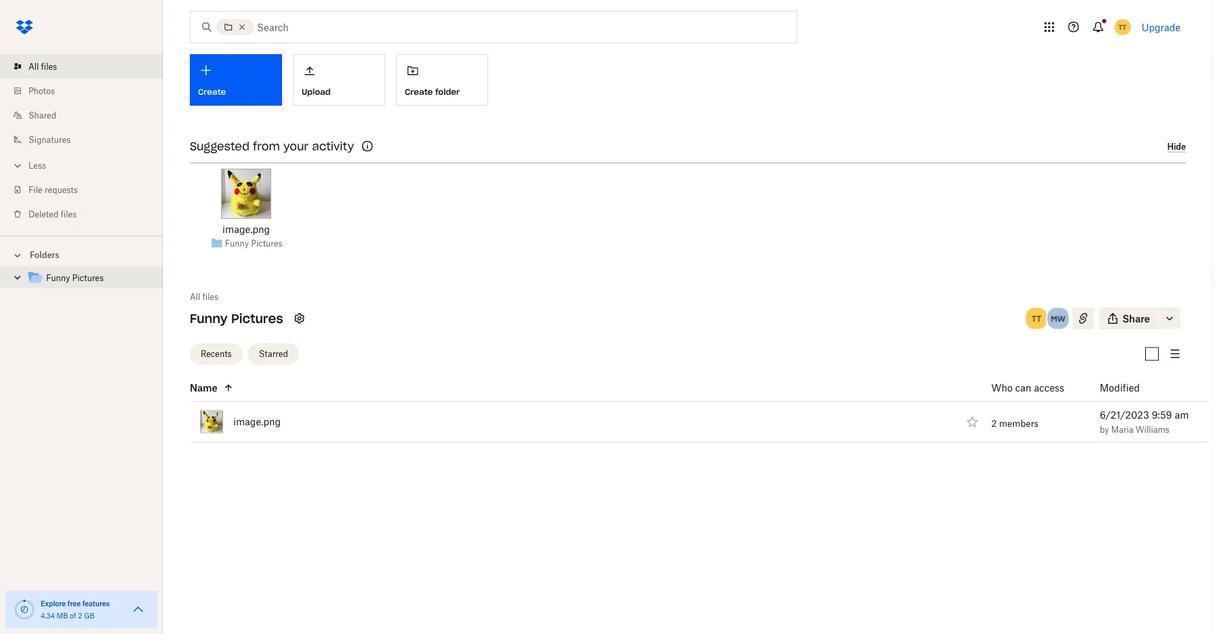 Task type: vqa. For each thing, say whether or not it's contained in the screenshot.
Upgrade
yes



Task type: locate. For each thing, give the bounding box(es) containing it.
create folder button
[[396, 54, 488, 106]]

2 right add to starred image
[[991, 418, 997, 429]]

0 horizontal spatial all
[[28, 61, 39, 72]]

all files link inside list
[[11, 54, 163, 79]]

0 horizontal spatial 2
[[78, 612, 82, 620]]

0 horizontal spatial tt
[[1032, 313, 1041, 324]]

by
[[1100, 425, 1109, 435]]

1 vertical spatial funny pictures link
[[27, 270, 152, 288]]

1 vertical spatial all files
[[190, 292, 218, 302]]

funny
[[225, 239, 249, 249], [46, 273, 70, 283], [190, 311, 227, 326]]

folder settings image
[[291, 311, 308, 327]]

shared link
[[11, 103, 163, 127]]

files up recents 'button'
[[202, 292, 218, 302]]

create left the folder
[[405, 87, 433, 97]]

funny pictures link
[[225, 237, 282, 251], [27, 270, 152, 288]]

all files link up shared link
[[11, 54, 163, 79]]

files right deleted
[[61, 209, 77, 219]]

pictures
[[251, 239, 282, 249], [72, 273, 104, 283], [231, 311, 283, 326]]

0 vertical spatial all files link
[[11, 54, 163, 79]]

files up 'photos'
[[41, 61, 57, 72]]

0 vertical spatial all
[[28, 61, 39, 72]]

create
[[405, 87, 433, 97], [198, 87, 226, 97]]

0 vertical spatial funny
[[225, 239, 249, 249]]

tt
[[1119, 23, 1127, 31], [1032, 313, 1041, 324]]

all up 'photos'
[[28, 61, 39, 72]]

hide
[[1167, 142, 1186, 152]]

quota usage element
[[14, 599, 35, 621]]

upload button
[[293, 54, 385, 106]]

explore
[[41, 600, 66, 608]]

all files link up recents 'button'
[[190, 290, 218, 304]]

files for deleted files link
[[61, 209, 77, 219]]

1 vertical spatial 2
[[78, 612, 82, 620]]

explore free features 4.34 mb of 2 gb
[[41, 600, 110, 620]]

all up recents 'button'
[[190, 292, 200, 302]]

6/21/2023
[[1100, 410, 1149, 421]]

1 vertical spatial funny
[[46, 273, 70, 283]]

1 horizontal spatial all
[[190, 292, 200, 302]]

1 horizontal spatial all files
[[190, 292, 218, 302]]

create inside button
[[405, 87, 433, 97]]

0 vertical spatial image.png
[[222, 223, 270, 235]]

1 vertical spatial tt
[[1032, 313, 1041, 324]]

1 vertical spatial /funny pictures/image.png image
[[200, 411, 223, 434]]

0 horizontal spatial all files
[[28, 61, 57, 72]]

2
[[991, 418, 997, 429], [78, 612, 82, 620]]

name image.png, modified 6/21/2023 9:59 am, element
[[160, 402, 1210, 443]]

2 members button
[[991, 418, 1039, 429]]

who
[[991, 382, 1013, 394]]

1 horizontal spatial 2
[[991, 418, 997, 429]]

/funny pictures/image.png image down "from" on the top left
[[221, 169, 271, 219]]

1 horizontal spatial files
[[61, 209, 77, 219]]

create for create
[[198, 87, 226, 97]]

list containing all files
[[0, 46, 163, 236]]

create folder
[[405, 87, 460, 97]]

hide button
[[1167, 142, 1186, 153]]

1 vertical spatial files
[[61, 209, 77, 219]]

suggested from your activity
[[190, 139, 354, 153]]

2 right of
[[78, 612, 82, 620]]

table
[[160, 375, 1210, 443]]

1 vertical spatial image.png link
[[233, 414, 281, 430]]

/funny pictures/image.png image
[[221, 169, 271, 219], [200, 411, 223, 434]]

tt inside popup button
[[1119, 23, 1127, 31]]

all files up recents 'button'
[[190, 292, 218, 302]]

features
[[82, 600, 110, 608]]

0 vertical spatial image.png link
[[222, 222, 270, 237]]

folders
[[30, 250, 59, 260]]

image.png link for the "create" dropdown button
[[222, 222, 270, 237]]

starred button
[[248, 343, 299, 365]]

1 horizontal spatial create
[[405, 87, 433, 97]]

image.png link
[[222, 222, 270, 237], [233, 414, 281, 430]]

9:59
[[1152, 410, 1172, 421]]

less
[[28, 160, 46, 171]]

0 vertical spatial tt
[[1119, 23, 1127, 31]]

of
[[70, 612, 76, 620]]

recents button
[[190, 343, 242, 365]]

shared
[[28, 110, 56, 120]]

all files
[[28, 61, 57, 72], [190, 292, 218, 302]]

4.34
[[41, 612, 55, 620]]

all files up 'photos'
[[28, 61, 57, 72]]

all files link
[[11, 54, 163, 79], [190, 290, 218, 304]]

all files list item
[[0, 54, 163, 79]]

/funny pictures/image.png image inside name image.png, modified 6/21/2023 9:59 am, element
[[200, 411, 223, 434]]

1 vertical spatial funny pictures
[[46, 273, 104, 283]]

0 horizontal spatial files
[[41, 61, 57, 72]]

1 horizontal spatial tt
[[1119, 23, 1127, 31]]

0 vertical spatial all files
[[28, 61, 57, 72]]

0 vertical spatial 2
[[991, 418, 997, 429]]

1 horizontal spatial funny pictures link
[[225, 237, 282, 251]]

tt inside button
[[1032, 313, 1041, 324]]

add to starred image
[[964, 414, 980, 430]]

dropbox image
[[11, 14, 38, 41]]

list
[[0, 46, 163, 236]]

members
[[999, 418, 1039, 429]]

can
[[1015, 382, 1031, 394]]

modified
[[1100, 382, 1140, 394]]

who can access
[[991, 382, 1064, 394]]

from
[[253, 139, 280, 153]]

tt left mw
[[1032, 313, 1041, 324]]

tt for tt button
[[1032, 313, 1041, 324]]

1 vertical spatial all files link
[[190, 290, 218, 304]]

tt left upgrade
[[1119, 23, 1127, 31]]

file
[[28, 185, 42, 195]]

image.png link inside table
[[233, 414, 281, 430]]

upgrade link
[[1142, 21, 1180, 33]]

folders button
[[0, 245, 163, 265]]

funny pictures
[[225, 239, 282, 249], [46, 273, 104, 283], [190, 311, 283, 326]]

None field
[[0, 0, 99, 15]]

image.png
[[222, 223, 270, 235], [233, 416, 281, 428]]

signatures
[[28, 135, 71, 145]]

0 horizontal spatial create
[[198, 87, 226, 97]]

photos
[[28, 86, 55, 96]]

folder
[[435, 87, 460, 97]]

0 vertical spatial /funny pictures/image.png image
[[221, 169, 271, 219]]

1 vertical spatial image.png
[[233, 416, 281, 428]]

create inside dropdown button
[[198, 87, 226, 97]]

all
[[28, 61, 39, 72], [190, 292, 200, 302]]

photos link
[[11, 79, 163, 103]]

2 horizontal spatial files
[[202, 292, 218, 302]]

create up suggested
[[198, 87, 226, 97]]

files inside list item
[[41, 61, 57, 72]]

deleted
[[28, 209, 59, 219]]

/funny pictures/image.png image down name
[[200, 411, 223, 434]]

name
[[190, 382, 218, 394]]

2 vertical spatial files
[[202, 292, 218, 302]]

all files inside list item
[[28, 61, 57, 72]]

0 vertical spatial files
[[41, 61, 57, 72]]

0 horizontal spatial all files link
[[11, 54, 163, 79]]

files
[[41, 61, 57, 72], [61, 209, 77, 219], [202, 292, 218, 302]]



Task type: describe. For each thing, give the bounding box(es) containing it.
recents
[[201, 349, 232, 359]]

1 horizontal spatial all files link
[[190, 290, 218, 304]]

file requests
[[28, 185, 78, 195]]

upgrade
[[1142, 21, 1180, 33]]

2 inside table
[[991, 418, 997, 429]]

mw
[[1051, 313, 1065, 324]]

0 vertical spatial funny pictures link
[[225, 237, 282, 251]]

activity
[[312, 139, 354, 153]]

williams
[[1136, 425, 1170, 435]]

deleted files link
[[11, 202, 163, 226]]

0 vertical spatial funny pictures
[[225, 239, 282, 249]]

6/21/2023 9:59 am by maria williams
[[1100, 410, 1189, 435]]

share button
[[1099, 308, 1158, 330]]

your
[[283, 139, 309, 153]]

requests
[[45, 185, 78, 195]]

0 horizontal spatial funny pictures link
[[27, 270, 152, 288]]

gb
[[84, 612, 95, 620]]

maria
[[1111, 425, 1133, 435]]

2 vertical spatial funny pictures
[[190, 311, 283, 326]]

starred
[[259, 349, 288, 359]]

mw button
[[1046, 306, 1070, 331]]

free
[[68, 600, 81, 608]]

tt button
[[1024, 306, 1049, 331]]

image.png inside table
[[233, 416, 281, 428]]

2 members
[[991, 418, 1039, 429]]

tt for tt popup button
[[1119, 23, 1127, 31]]

2 vertical spatial funny
[[190, 311, 227, 326]]

files for all files link in list
[[41, 61, 57, 72]]

all inside all files list item
[[28, 61, 39, 72]]

am
[[1175, 410, 1189, 421]]

name button
[[190, 380, 958, 396]]

2 inside explore free features 4.34 mb of 2 gb
[[78, 612, 82, 620]]

less image
[[11, 159, 24, 173]]

1 vertical spatial all
[[190, 292, 200, 302]]

image.png link for name button
[[233, 414, 281, 430]]

2 vertical spatial pictures
[[231, 311, 283, 326]]

signatures link
[[11, 127, 163, 152]]

Search in folder "Funny Pictures" text field
[[257, 20, 769, 35]]

suggested
[[190, 139, 249, 153]]

mb
[[57, 612, 68, 620]]

share
[[1123, 313, 1150, 324]]

upload
[[302, 87, 331, 97]]

1 vertical spatial pictures
[[72, 273, 104, 283]]

file requests link
[[11, 178, 163, 202]]

create for create folder
[[405, 87, 433, 97]]

tt button
[[1112, 16, 1133, 38]]

deleted files
[[28, 209, 77, 219]]

create button
[[190, 54, 282, 106]]

modified button
[[1100, 380, 1175, 396]]

0 vertical spatial pictures
[[251, 239, 282, 249]]

table containing name
[[160, 375, 1210, 443]]

access
[[1034, 382, 1064, 394]]



